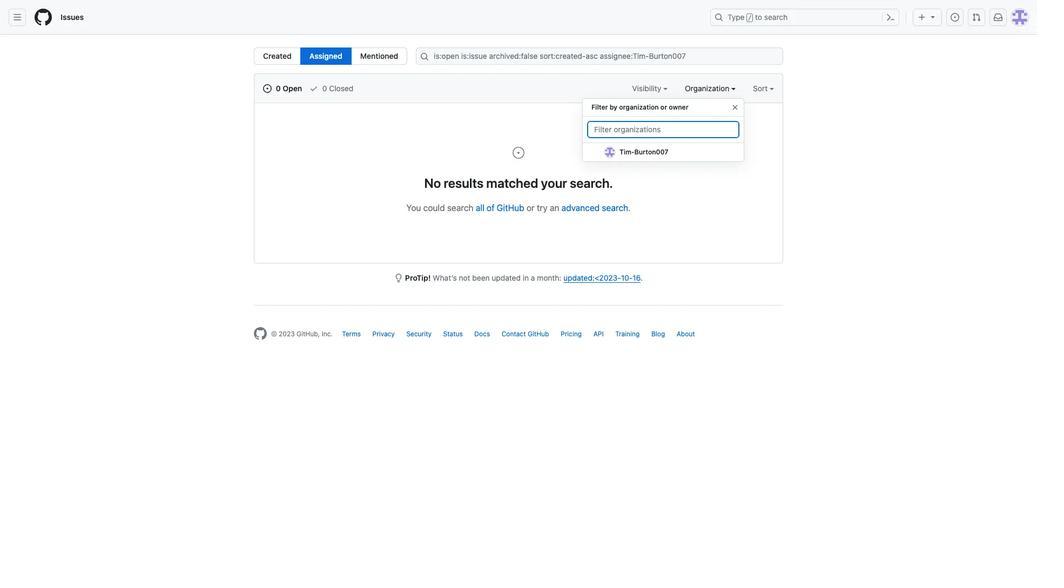 Task type: locate. For each thing, give the bounding box(es) containing it.
or left the owner
[[661, 103, 667, 111]]

0 horizontal spatial .
[[628, 203, 631, 213]]

0
[[276, 84, 281, 93], [322, 84, 327, 93]]

. right advanced
[[628, 203, 631, 213]]

1 vertical spatial .
[[641, 273, 643, 283]]

command palette image
[[886, 13, 895, 22]]

training
[[615, 330, 640, 338]]

visibility
[[632, 84, 663, 93]]

homepage image left © in the left bottom of the page
[[254, 327, 267, 340]]

filter by organization menu
[[582, 94, 744, 171]]

search right to
[[764, 12, 788, 22]]

updated
[[492, 273, 521, 283]]

2 0 from the left
[[322, 84, 327, 93]]

0 vertical spatial .
[[628, 203, 631, 213]]

0 horizontal spatial homepage image
[[35, 9, 52, 26]]

1 horizontal spatial homepage image
[[254, 327, 267, 340]]

. right 10-
[[641, 273, 643, 283]]

all of github link
[[476, 203, 524, 213]]

check image
[[310, 84, 318, 93]]

0 horizontal spatial or
[[527, 203, 535, 213]]

pricing
[[561, 330, 582, 338]]

tim-
[[620, 148, 635, 156]]

0 left open
[[276, 84, 281, 93]]

1 vertical spatial issue opened image
[[512, 146, 525, 159]]

terms
[[342, 330, 361, 338]]

0 vertical spatial issue opened image
[[263, 84, 272, 93]]

github,
[[297, 330, 320, 338]]

issue opened image
[[263, 84, 272, 93], [512, 146, 525, 159]]

status
[[443, 330, 463, 338]]

1 horizontal spatial .
[[641, 273, 643, 283]]

16
[[633, 273, 641, 283]]

tim-burton007
[[620, 148, 668, 156]]

0 horizontal spatial 0
[[276, 84, 281, 93]]

0 horizontal spatial github
[[497, 203, 524, 213]]

protip! what's not been updated in a month: updated:<2023-10-16 .
[[405, 273, 643, 283]]

github
[[497, 203, 524, 213], [528, 330, 549, 338]]

issue opened image up no results matched your search.
[[512, 146, 525, 159]]

github right of
[[497, 203, 524, 213]]

no
[[424, 176, 441, 191]]

docs link
[[474, 330, 490, 338]]

burton007
[[635, 148, 668, 156]]

0 closed
[[320, 84, 353, 93]]

Issues search field
[[416, 48, 783, 65]]

homepage image
[[35, 9, 52, 26], [254, 327, 267, 340]]

search.
[[570, 176, 613, 191]]

docs
[[474, 330, 490, 338]]

close menu image
[[731, 103, 740, 112]]

search
[[764, 12, 788, 22], [447, 203, 474, 213], [602, 203, 628, 213]]

or
[[661, 103, 667, 111], [527, 203, 535, 213]]

status link
[[443, 330, 463, 338]]

light bulb image
[[394, 274, 403, 283]]

sort button
[[753, 83, 774, 94]]

organization button
[[685, 83, 736, 94]]

what's
[[433, 273, 457, 283]]

search left all on the left top of page
[[447, 203, 474, 213]]

1 horizontal spatial github
[[528, 330, 549, 338]]

. for you could search all of github or try an advanced search .
[[628, 203, 631, 213]]

terms link
[[342, 330, 361, 338]]

github right contact
[[528, 330, 549, 338]]

type
[[728, 12, 745, 22]]

about
[[677, 330, 695, 338]]

1 0 from the left
[[276, 84, 281, 93]]

2 horizontal spatial search
[[764, 12, 788, 22]]

by
[[610, 103, 617, 111]]

search image
[[420, 52, 429, 61]]

month:
[[537, 273, 561, 283]]

issue opened image left 0 open
[[263, 84, 272, 93]]

you
[[406, 203, 421, 213]]

api link
[[594, 330, 604, 338]]

0 horizontal spatial issue opened image
[[263, 84, 272, 93]]

mentioned link
[[351, 48, 407, 65]]

your
[[541, 176, 567, 191]]

issue opened image
[[951, 13, 959, 22]]

0 vertical spatial or
[[661, 103, 667, 111]]

0 right check image
[[322, 84, 327, 93]]

or left try
[[527, 203, 535, 213]]

1 vertical spatial github
[[528, 330, 549, 338]]

search down search. at the right top of the page
[[602, 203, 628, 213]]

could
[[423, 203, 445, 213]]

not
[[459, 273, 470, 283]]

security
[[406, 330, 432, 338]]

organization
[[619, 103, 659, 111]]

created
[[263, 51, 292, 61]]

1 horizontal spatial 0
[[322, 84, 327, 93]]

1 vertical spatial or
[[527, 203, 535, 213]]

©
[[271, 330, 277, 338]]

Filter organizations text field
[[587, 121, 740, 138]]

Search all issues text field
[[416, 48, 783, 65]]

1 horizontal spatial or
[[661, 103, 667, 111]]

.
[[628, 203, 631, 213], [641, 273, 643, 283]]

issues
[[61, 12, 84, 22]]

filter
[[592, 103, 608, 111]]

2023
[[279, 330, 295, 338]]

homepage image left issues
[[35, 9, 52, 26]]

filter by organization or owner
[[592, 103, 689, 111]]

0 vertical spatial homepage image
[[35, 9, 52, 26]]

open
[[283, 84, 302, 93]]

been
[[472, 273, 490, 283]]

an
[[550, 203, 559, 213]]



Task type: vqa. For each thing, say whether or not it's contained in the screenshot.
Docs Link
yes



Task type: describe. For each thing, give the bounding box(es) containing it.
0 for closed
[[322, 84, 327, 93]]

© 2023 github, inc.
[[271, 330, 333, 338]]

privacy link
[[372, 330, 395, 338]]

owner
[[669, 103, 689, 111]]

updated:<2023-
[[564, 273, 621, 283]]

. for protip! what's not been updated in a month: updated:<2023-10-16 .
[[641, 273, 643, 283]]

created link
[[254, 48, 301, 65]]

api
[[594, 330, 604, 338]]

organization
[[685, 84, 731, 93]]

0 closed link
[[310, 83, 353, 94]]

issues element
[[254, 48, 407, 65]]

to
[[755, 12, 762, 22]]

mentioned
[[360, 51, 398, 61]]

a
[[531, 273, 535, 283]]

contact github link
[[502, 330, 549, 338]]

training link
[[615, 330, 640, 338]]

all
[[476, 203, 484, 213]]

try
[[537, 203, 548, 213]]

pricing link
[[561, 330, 582, 338]]

inc.
[[322, 330, 333, 338]]

plus image
[[918, 13, 926, 22]]

visibility button
[[632, 83, 668, 94]]

sort
[[753, 84, 768, 93]]

1 vertical spatial homepage image
[[254, 327, 267, 340]]

results
[[444, 176, 484, 191]]

tim-burton007 link
[[583, 143, 744, 162]]

advanced search link
[[562, 203, 628, 213]]

triangle down image
[[929, 12, 937, 21]]

0 open
[[274, 84, 302, 93]]

/
[[748, 14, 752, 22]]

10-
[[621, 273, 633, 283]]

protip!
[[405, 273, 431, 283]]

type / to search
[[728, 12, 788, 22]]

privacy
[[372, 330, 395, 338]]

blog link
[[651, 330, 665, 338]]

1 horizontal spatial issue opened image
[[512, 146, 525, 159]]

matched
[[486, 176, 538, 191]]

about link
[[677, 330, 695, 338]]

blog
[[651, 330, 665, 338]]

you could search all of github or try an advanced search .
[[406, 203, 631, 213]]

contact github
[[502, 330, 549, 338]]

contact
[[502, 330, 526, 338]]

issue opened image inside 0 open link
[[263, 84, 272, 93]]

no results matched your search.
[[424, 176, 613, 191]]

or inside menu
[[661, 103, 667, 111]]

0 vertical spatial github
[[497, 203, 524, 213]]

1 horizontal spatial search
[[602, 203, 628, 213]]

updated:<2023-10-16 link
[[564, 273, 641, 283]]

notifications image
[[994, 13, 1003, 22]]

security link
[[406, 330, 432, 338]]

0 open link
[[263, 83, 302, 94]]

advanced
[[562, 203, 600, 213]]

of
[[487, 203, 495, 213]]

git pull request image
[[972, 13, 981, 22]]

@tim burton007 image
[[605, 147, 615, 158]]

0 horizontal spatial search
[[447, 203, 474, 213]]

in
[[523, 273, 529, 283]]

0 for open
[[276, 84, 281, 93]]

closed
[[329, 84, 353, 93]]



